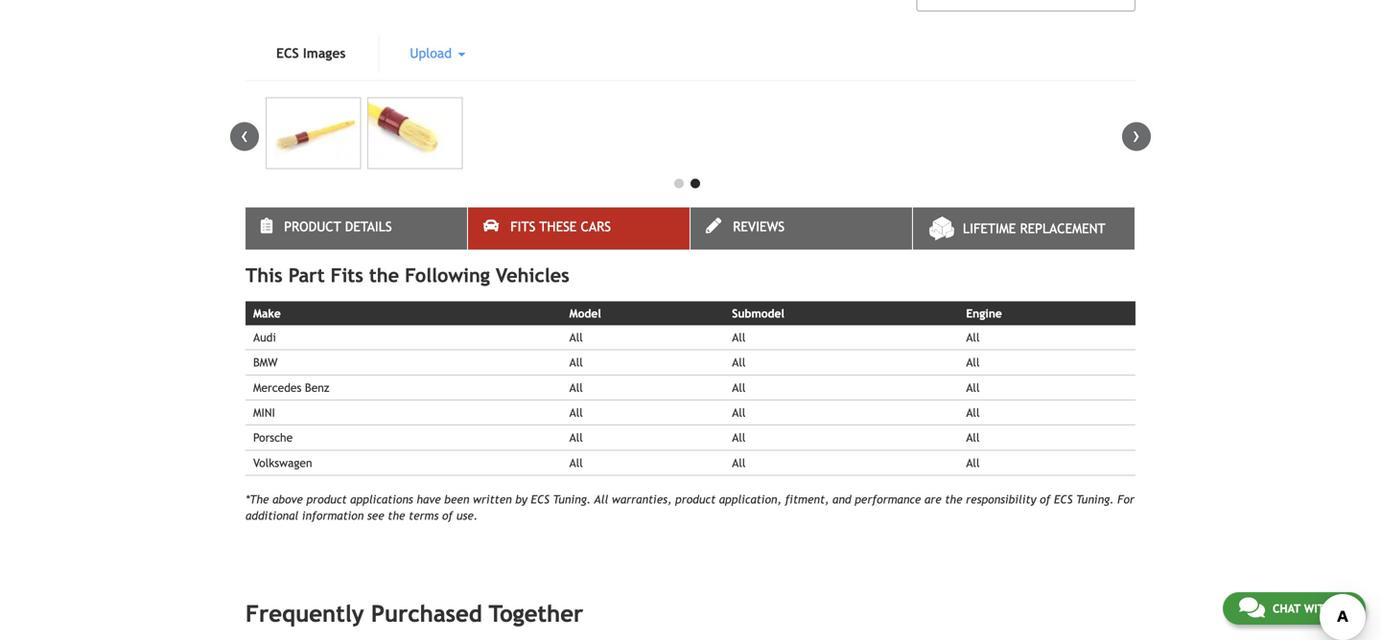 Task type: describe. For each thing, give the bounding box(es) containing it.
following
[[405, 264, 490, 287]]

fits these cars
[[510, 219, 611, 234]]

written
[[473, 493, 512, 506]]

0 horizontal spatial of
[[442, 509, 453, 523]]

vehicles
[[496, 264, 569, 287]]

1 product from the left
[[306, 493, 347, 506]]

1 vertical spatial fits
[[331, 264, 363, 287]]

been
[[444, 493, 469, 506]]

above
[[272, 493, 303, 506]]

frequently purchased together
[[246, 601, 583, 628]]

product details
[[284, 219, 392, 234]]

and
[[833, 493, 851, 506]]

porsche
[[253, 431, 293, 445]]

audi
[[253, 331, 276, 344]]

reviews
[[733, 219, 785, 234]]

comments image
[[1239, 597, 1265, 620]]

ecs images link
[[246, 34, 376, 72]]

fitment,
[[785, 493, 829, 506]]

mercedes
[[253, 381, 301, 395]]

details
[[345, 219, 392, 234]]

0 vertical spatial the
[[369, 264, 399, 287]]

›
[[1133, 122, 1140, 148]]

performance
[[855, 493, 921, 506]]

mini
[[253, 406, 275, 420]]

chat with us
[[1273, 602, 1349, 616]]

product
[[284, 219, 341, 234]]

are
[[925, 493, 942, 506]]

these
[[539, 219, 577, 234]]

2 tuning. from the left
[[1076, 493, 1114, 506]]

have
[[417, 493, 441, 506]]

1 horizontal spatial ecs
[[531, 493, 549, 506]]

all inside '*the above product applications have been written by                 ecs tuning. all warranties, product application, fitment,                 and performance are the responsibility of ecs tuning.                 for additional information see the terms of use.'
[[594, 493, 608, 506]]

lifetime replacement link
[[913, 208, 1135, 250]]

› link
[[1122, 122, 1151, 151]]

1 horizontal spatial of
[[1040, 493, 1051, 506]]

submodel
[[732, 307, 784, 320]]

*the above product applications have been written by                 ecs tuning. all warranties, product application, fitment,                 and performance are the responsibility of ecs tuning.                 for additional information see the terms of use.
[[246, 493, 1134, 523]]

with
[[1304, 602, 1332, 616]]

replacement
[[1020, 221, 1106, 236]]

product details link
[[246, 208, 467, 250]]

this
[[246, 264, 283, 287]]



Task type: locate. For each thing, give the bounding box(es) containing it.
0 vertical spatial fits
[[510, 219, 535, 234]]

fits left the these
[[510, 219, 535, 234]]

*the
[[246, 493, 269, 506]]

information
[[302, 509, 364, 523]]

by
[[515, 493, 527, 506]]

ecs left "images"
[[276, 46, 299, 61]]

0 horizontal spatial fits
[[331, 264, 363, 287]]

product up information
[[306, 493, 347, 506]]

lifetime
[[963, 221, 1016, 236]]

terms
[[409, 509, 439, 523]]

ecs right by
[[531, 493, 549, 506]]

tuning. right by
[[553, 493, 591, 506]]

2 es#3450431 - accs91 - the best detailing brush-1" boars hair round soft detailing brush - priced each - the boar's hair brushes deliver the durability, accuracy, precision, and versatility needed to clean the filthiest, most delicate, and hard to reach surfaces, nooks, and crannies quickly and easily. - chemical guys - audi bmw volkswagen mercedes benz mini porsche image from the left
[[367, 97, 463, 169]]

tuning. left the for
[[1076, 493, 1114, 506]]

use.
[[456, 509, 478, 523]]

bmw
[[253, 356, 278, 369]]

for
[[1117, 493, 1134, 506]]

frequently
[[246, 601, 364, 628]]

of right responsibility at right bottom
[[1040, 493, 1051, 506]]

‹
[[241, 122, 248, 148]]

the
[[369, 264, 399, 287], [945, 493, 962, 506], [388, 509, 405, 523]]

see
[[367, 509, 384, 523]]

2 horizontal spatial ecs
[[1054, 493, 1073, 506]]

0 horizontal spatial tuning.
[[553, 493, 591, 506]]

0 horizontal spatial es#3450431 - accs91 - the best detailing brush-1" boars hair round soft detailing brush - priced each - the boar's hair brushes deliver the durability, accuracy, precision, and versatility needed to clean the filthiest, most delicate, and hard to reach surfaces, nooks, and crannies quickly and easily. - chemical guys - audi bmw volkswagen mercedes benz mini porsche image
[[266, 97, 361, 169]]

the right are on the right
[[945, 493, 962, 506]]

chat with us link
[[1223, 593, 1366, 625]]

lifetime replacement
[[963, 221, 1106, 236]]

this part fits the following vehicles
[[246, 264, 569, 287]]

of
[[1040, 493, 1051, 506], [442, 509, 453, 523]]

2 vertical spatial the
[[388, 509, 405, 523]]

the down details
[[369, 264, 399, 287]]

upload
[[410, 46, 456, 61]]

volkswagen
[[253, 456, 312, 470]]

tuning.
[[553, 493, 591, 506], [1076, 493, 1114, 506]]

es#3450431 - accs91 - the best detailing brush-1" boars hair round soft detailing brush - priced each - the boar's hair brushes deliver the durability, accuracy, precision, and versatility needed to clean the filthiest, most delicate, and hard to reach surfaces, nooks, and crannies quickly and easily. - chemical guys - audi bmw volkswagen mercedes benz mini porsche image
[[266, 97, 361, 169], [367, 97, 463, 169]]

purchased
[[371, 601, 482, 628]]

ecs right responsibility at right bottom
[[1054, 493, 1073, 506]]

es#3450431 - accs91 - the best detailing brush-1" boars hair round soft detailing brush - priced each - the boar's hair brushes deliver the durability, accuracy, precision, and versatility needed to clean the filthiest, most delicate, and hard to reach surfaces, nooks, and crannies quickly and easily. - chemical guys - audi bmw volkswagen mercedes benz mini porsche image down upload
[[367, 97, 463, 169]]

1 vertical spatial the
[[945, 493, 962, 506]]

‹ link
[[230, 122, 259, 151]]

1 vertical spatial of
[[442, 509, 453, 523]]

2 product from the left
[[675, 493, 716, 506]]

1 tuning. from the left
[[553, 493, 591, 506]]

fits right part
[[331, 264, 363, 287]]

applications
[[350, 493, 413, 506]]

es#3450431 - accs91 - the best detailing brush-1" boars hair round soft detailing brush - priced each - the boar's hair brushes deliver the durability, accuracy, precision, and versatility needed to clean the filthiest, most delicate, and hard to reach surfaces, nooks, and crannies quickly and easily. - chemical guys - audi bmw volkswagen mercedes benz mini porsche image right ‹
[[266, 97, 361, 169]]

1 horizontal spatial product
[[675, 493, 716, 506]]

images
[[303, 46, 346, 61]]

us
[[1336, 602, 1349, 616]]

model
[[569, 307, 601, 320]]

ecs inside 'link'
[[276, 46, 299, 61]]

make
[[253, 307, 281, 320]]

the right see
[[388, 509, 405, 523]]

reviews link
[[691, 208, 912, 250]]

fits
[[510, 219, 535, 234], [331, 264, 363, 287]]

upload button
[[379, 34, 496, 72]]

ecs images
[[276, 46, 346, 61]]

engine
[[966, 307, 1002, 320]]

1 horizontal spatial fits
[[510, 219, 535, 234]]

1 horizontal spatial es#3450431 - accs91 - the best detailing brush-1" boars hair round soft detailing brush - priced each - the boar's hair brushes deliver the durability, accuracy, precision, and versatility needed to clean the filthiest, most delicate, and hard to reach surfaces, nooks, and crannies quickly and easily. - chemical guys - audi bmw volkswagen mercedes benz mini porsche image
[[367, 97, 463, 169]]

product right warranties,
[[675, 493, 716, 506]]

0 vertical spatial of
[[1040, 493, 1051, 506]]

fits these cars link
[[468, 208, 690, 250]]

all
[[569, 331, 583, 344], [732, 331, 746, 344], [966, 331, 980, 344], [569, 356, 583, 369], [732, 356, 746, 369], [966, 356, 980, 369], [569, 381, 583, 395], [732, 381, 746, 395], [966, 381, 980, 395], [569, 406, 583, 420], [732, 406, 746, 420], [966, 406, 980, 420], [569, 431, 583, 445], [732, 431, 746, 445], [966, 431, 980, 445], [569, 456, 583, 470], [732, 456, 746, 470], [966, 456, 980, 470], [594, 493, 608, 506]]

application,
[[719, 493, 782, 506]]

0 horizontal spatial product
[[306, 493, 347, 506]]

0 horizontal spatial ecs
[[276, 46, 299, 61]]

benz
[[305, 381, 329, 395]]

product
[[306, 493, 347, 506], [675, 493, 716, 506]]

ecs
[[276, 46, 299, 61], [531, 493, 549, 506], [1054, 493, 1073, 506]]

1 horizontal spatial tuning.
[[1076, 493, 1114, 506]]

cars
[[581, 219, 611, 234]]

part
[[288, 264, 325, 287]]

warranties,
[[612, 493, 672, 506]]

additional
[[246, 509, 298, 523]]

responsibility
[[966, 493, 1036, 506]]

together
[[489, 601, 583, 628]]

mercedes benz
[[253, 381, 329, 395]]

1 es#3450431 - accs91 - the best detailing brush-1" boars hair round soft detailing brush - priced each - the boar's hair brushes deliver the durability, accuracy, precision, and versatility needed to clean the filthiest, most delicate, and hard to reach surfaces, nooks, and crannies quickly and easily. - chemical guys - audi bmw volkswagen mercedes benz mini porsche image from the left
[[266, 97, 361, 169]]

chat
[[1273, 602, 1301, 616]]

of down been
[[442, 509, 453, 523]]



Task type: vqa. For each thing, say whether or not it's contained in the screenshot.
ECS
yes



